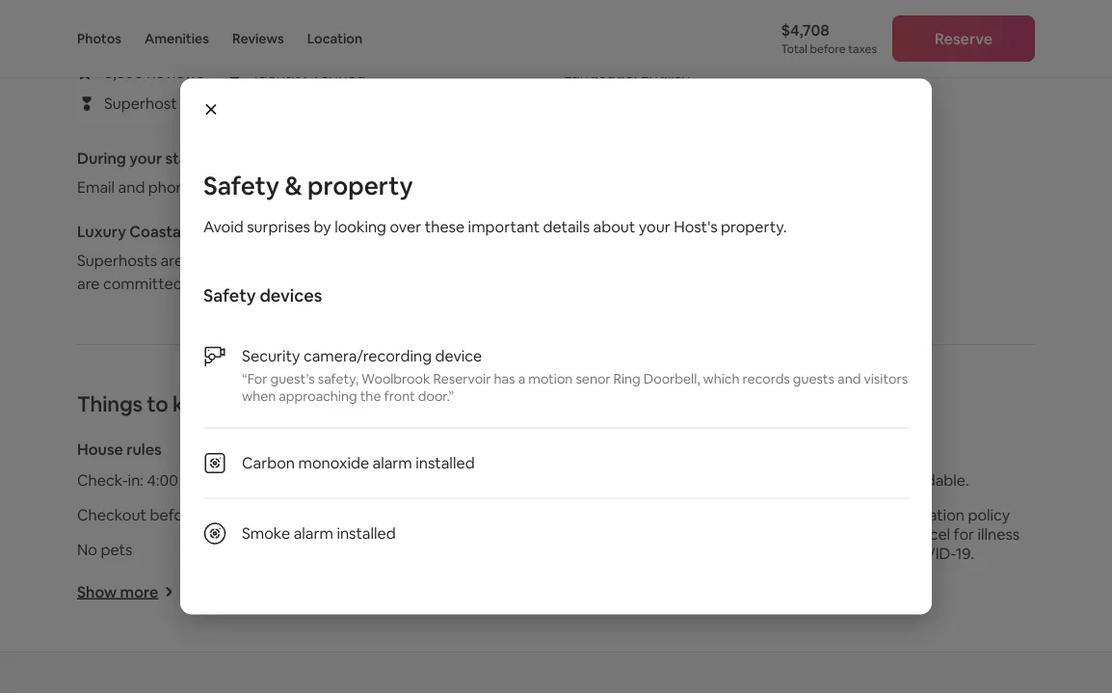 Task type: describe. For each thing, give the bounding box(es) containing it.
disruptions
[[745, 543, 824, 563]]

this reservation is non-refundable.
[[726, 470, 970, 490]]

-
[[207, 470, 212, 490]]

approaching
[[279, 387, 357, 404]]

show
[[77, 582, 117, 602]]

if
[[863, 524, 872, 544]]

security for security camera/recording device "for guest's safety, woolbrook reservoir has a motion senor ring doorbell, which records guests and visitors when approaching the front door."
[[242, 346, 300, 366]]

reservoir
[[433, 370, 491, 387]]

0 vertical spatial superhost
[[104, 93, 177, 113]]

checkout before 10:00 am
[[77, 505, 266, 524]]

rules
[[127, 439, 162, 459]]

safety for security
[[402, 439, 449, 459]]

front
[[384, 387, 415, 404]]

0 vertical spatial reviews
[[232, 30, 284, 47]]

identity
[[254, 62, 309, 82]]

ring
[[614, 370, 641, 387]]

joined
[[154, 16, 196, 34]]

is for reservation
[[842, 470, 852, 490]]

check-in: 4:00 pm - 11:00 pm
[[77, 470, 276, 490]]

guest's
[[270, 370, 315, 387]]

1 vertical spatial before
[[150, 505, 198, 524]]

house
[[77, 439, 123, 459]]

safety & property for camera/recording
[[402, 439, 531, 459]]

and inside during your stay email and phone
[[118, 177, 145, 197]]

1 pm from the left
[[182, 470, 203, 490]]

location
[[307, 30, 363, 47]]

smoke
[[242, 524, 290, 543]]

1 vertical spatial are
[[77, 273, 100, 293]]

1 vertical spatial alarm
[[294, 524, 334, 543]]

policy
[[968, 505, 1011, 524]]

superhosts
[[77, 250, 157, 270]]

devices
[[260, 284, 322, 307]]

no
[[77, 539, 97, 559]]

11:00
[[216, 470, 251, 490]]

& for surprises
[[285, 169, 302, 202]]

which inside review the host's full cancellation policy which applies even if you cancel for illness or disruptions caused by covid-19.
[[726, 524, 768, 544]]

am
[[242, 505, 266, 524]]

coastal
[[130, 221, 185, 241]]

about
[[593, 217, 636, 237]]

device for security camera/recording device
[[595, 470, 642, 490]]

device for security camera/recording device "for guest's safety, woolbrook reservoir has a motion senor ring doorbell, which records guests and visitors when approaching the front door."
[[435, 346, 482, 366]]

security for security camera/recording device
[[402, 470, 460, 490]]

taxes
[[849, 41, 877, 56]]

language : english
[[564, 62, 691, 82]]

"for
[[242, 370, 268, 387]]

pets
[[101, 539, 133, 559]]

your inside safety & property dialog
[[639, 217, 671, 237]]

:
[[634, 62, 638, 82]]

a inside luxury coastal is a superhost superhosts are experienced, highly rated hosts who are committed to providing great stays for guests.
[[203, 221, 211, 241]]

records
[[743, 370, 790, 387]]

safety devices
[[203, 284, 322, 307]]

caused
[[827, 543, 878, 563]]

$4,708 total before taxes
[[781, 20, 877, 56]]

1 vertical spatial to
[[147, 390, 168, 417]]

this
[[726, 470, 755, 490]]

show more button
[[77, 582, 174, 602]]

when
[[242, 387, 276, 404]]

camera/recording for security camera/recording device "for guest's safety, woolbrook reservoir has a motion senor ring doorbell, which records guests and visitors when approaching the front door."
[[304, 346, 432, 366]]

0 vertical spatial alarm
[[373, 453, 412, 473]]

safety & property for surprises
[[203, 169, 413, 202]]

10:00
[[201, 505, 239, 524]]

1 horizontal spatial installed
[[416, 453, 475, 473]]

stays
[[317, 273, 354, 293]]

review
[[726, 505, 777, 524]]

reservation
[[759, 470, 838, 490]]

2019
[[254, 16, 283, 34]]

luxury coastal is a superhost superhosts are experienced, highly rated hosts who are committed to providing great stays for guests.
[[77, 221, 442, 293]]

4:00
[[147, 470, 178, 490]]

avoid surprises by looking over these important details about your host's property.
[[203, 217, 787, 237]]

refundable.
[[888, 470, 970, 490]]

guests.
[[381, 273, 432, 293]]

full
[[855, 505, 876, 524]]

your inside during your stay email and phone
[[129, 148, 162, 168]]

more
[[120, 582, 158, 602]]

monoxide
[[298, 453, 369, 473]]

even
[[825, 524, 859, 544]]

joined in march 2019
[[154, 16, 283, 34]]

1 vertical spatial safety
[[203, 284, 256, 307]]

1 horizontal spatial are
[[161, 250, 183, 270]]

covid-
[[902, 543, 956, 563]]

reserve button
[[893, 15, 1035, 62]]

door."
[[418, 387, 454, 404]]

language
[[564, 62, 634, 82]]



Task type: vqa. For each thing, say whether or not it's contained in the screenshot.
a inside 'Security camera/recording device "For guest's safety, Woolbrook Reservoir has a motion senor Ring Doorbell, which records guests and visitors when approaching the front door."'
yes



Task type: locate. For each thing, give the bounding box(es) containing it.
applies
[[771, 524, 822, 544]]

0 horizontal spatial is
[[188, 221, 199, 241]]

a up experienced, at top left
[[203, 221, 211, 241]]

installed down carbon monoxide alarm installed
[[337, 524, 396, 543]]

$4,708
[[781, 20, 830, 40]]

0 horizontal spatial security
[[242, 346, 300, 366]]

before down check-in: 4:00 pm - 11:00 pm
[[150, 505, 198, 524]]

non-
[[856, 470, 888, 490]]

1 horizontal spatial reviews
[[232, 30, 284, 47]]

1 vertical spatial camera/recording
[[463, 470, 592, 490]]

2 vertical spatial safety
[[402, 439, 449, 459]]

superhost up experienced, at top left
[[214, 221, 289, 241]]

0 horizontal spatial are
[[77, 273, 100, 293]]

1 horizontal spatial property
[[466, 439, 531, 459]]

0 vertical spatial your
[[129, 148, 162, 168]]

property up looking
[[308, 169, 413, 202]]

is left the avoid
[[188, 221, 199, 241]]

property for camera/recording
[[466, 439, 531, 459]]

safety up the avoid
[[203, 169, 280, 202]]

safety down experienced, at top left
[[203, 284, 256, 307]]

0 horizontal spatial to
[[147, 390, 168, 417]]

highly
[[282, 250, 325, 270]]

which left applies
[[726, 524, 768, 544]]

these
[[425, 217, 465, 237]]

which left records
[[703, 370, 740, 387]]

doorbell,
[[644, 370, 700, 387]]

0 horizontal spatial your
[[129, 148, 162, 168]]

before down $4,708
[[810, 41, 846, 56]]

experienced,
[[187, 250, 279, 270]]

0 horizontal spatial pm
[[182, 470, 203, 490]]

reviews
[[232, 30, 284, 47], [147, 62, 204, 82]]

your right about
[[639, 217, 671, 237]]

0 horizontal spatial camera/recording
[[304, 346, 432, 366]]

0 horizontal spatial alarm
[[294, 524, 334, 543]]

19.
[[956, 543, 975, 563]]

0 horizontal spatial for
[[357, 273, 378, 293]]

0 horizontal spatial &
[[285, 169, 302, 202]]

for left illness
[[954, 524, 975, 544]]

during your stay email and phone
[[77, 148, 196, 197]]

and inside security camera/recording device "for guest's safety, woolbrook reservoir has a motion senor ring doorbell, which records guests and visitors when approaching the front door."
[[838, 370, 861, 387]]

safety & property down door."
[[402, 439, 531, 459]]

security
[[242, 346, 300, 366], [402, 470, 460, 490]]

house rules
[[77, 439, 162, 459]]

1 horizontal spatial to
[[186, 273, 202, 293]]

0 horizontal spatial and
[[118, 177, 145, 197]]

1 vertical spatial and
[[838, 370, 861, 387]]

property
[[308, 169, 413, 202], [466, 439, 531, 459]]

0 vertical spatial &
[[285, 169, 302, 202]]

0 horizontal spatial a
[[203, 221, 211, 241]]

0 horizontal spatial superhost
[[104, 93, 177, 113]]

photos button
[[77, 0, 121, 77]]

0 vertical spatial which
[[703, 370, 740, 387]]

1 vertical spatial the
[[780, 505, 804, 524]]

reviews down amenities
[[147, 62, 204, 82]]

1 vertical spatial reviews
[[147, 62, 204, 82]]

0 vertical spatial installed
[[416, 453, 475, 473]]

host's
[[807, 505, 851, 524]]

1 horizontal spatial pm
[[254, 470, 276, 490]]

0 horizontal spatial by
[[314, 217, 331, 237]]

0 vertical spatial property
[[308, 169, 413, 202]]

senor
[[576, 370, 611, 387]]

cancel
[[905, 524, 951, 544]]

0 vertical spatial are
[[161, 250, 183, 270]]

1 horizontal spatial a
[[518, 370, 526, 387]]

1 horizontal spatial and
[[838, 370, 861, 387]]

by inside safety & property dialog
[[314, 217, 331, 237]]

is inside luxury coastal is a superhost superhosts are experienced, highly rated hosts who are committed to providing great stays for guests.
[[188, 221, 199, 241]]

0 vertical spatial and
[[118, 177, 145, 197]]

check-
[[77, 470, 128, 490]]

and right the guests
[[838, 370, 861, 387]]

1 horizontal spatial security
[[402, 470, 460, 490]]

are down the "superhosts"
[[77, 273, 100, 293]]

1 horizontal spatial the
[[780, 505, 804, 524]]

installed
[[416, 453, 475, 473], [337, 524, 396, 543]]

0 vertical spatial is
[[188, 221, 199, 241]]

alarm right smoke
[[294, 524, 334, 543]]

1 vertical spatial by
[[881, 543, 899, 563]]

0 vertical spatial to
[[186, 273, 202, 293]]

for down 'rated'
[[357, 273, 378, 293]]

to left providing
[[186, 273, 202, 293]]

safety for avoid
[[203, 169, 280, 202]]

woolbrook
[[362, 370, 430, 387]]

the left front
[[360, 387, 381, 404]]

camera/recording for security camera/recording device
[[463, 470, 592, 490]]

looking
[[335, 217, 387, 237]]

0 horizontal spatial the
[[360, 387, 381, 404]]

for
[[357, 273, 378, 293], [954, 524, 975, 544]]

property for surprises
[[308, 169, 413, 202]]

pm right 11:00
[[254, 470, 276, 490]]

1 vertical spatial installed
[[337, 524, 396, 543]]

pm left -
[[182, 470, 203, 490]]

in:
[[128, 470, 144, 490]]

to left know
[[147, 390, 168, 417]]

reviews button
[[232, 0, 284, 77]]

illness
[[978, 524, 1020, 544]]

& inside dialog
[[285, 169, 302, 202]]

host's
[[674, 217, 718, 237]]

1 vertical spatial superhost
[[214, 221, 289, 241]]

phone
[[148, 177, 194, 197]]

security camera/recording device "for guest's safety, woolbrook reservoir has a motion senor ring doorbell, which records guests and visitors when approaching the front door."
[[242, 346, 908, 404]]

1 horizontal spatial your
[[639, 217, 671, 237]]

is left non-
[[842, 470, 852, 490]]

0 vertical spatial the
[[360, 387, 381, 404]]

0 vertical spatial a
[[203, 221, 211, 241]]

1 horizontal spatial alarm
[[373, 453, 412, 473]]

2 pm from the left
[[254, 470, 276, 490]]

before inside $4,708 total before taxes
[[810, 41, 846, 56]]

1 vertical spatial is
[[842, 470, 852, 490]]

before
[[810, 41, 846, 56], [150, 505, 198, 524]]

safety & property up surprises
[[203, 169, 413, 202]]

has
[[494, 370, 515, 387]]

stay
[[165, 148, 196, 168]]

0 vertical spatial before
[[810, 41, 846, 56]]

the inside review the host's full cancellation policy which applies even if you cancel for illness or disruptions caused by covid-19.
[[780, 505, 804, 524]]

1 vertical spatial which
[[726, 524, 768, 544]]

superhost inside luxury coastal is a superhost superhosts are experienced, highly rated hosts who are committed to providing great stays for guests.
[[214, 221, 289, 241]]

by inside review the host's full cancellation policy which applies even if you cancel for illness or disruptions caused by covid-19.
[[881, 543, 899, 563]]

security inside security camera/recording device "for guest's safety, woolbrook reservoir has a motion senor ring doorbell, which records guests and visitors when approaching the front door."
[[242, 346, 300, 366]]

luxury
[[77, 221, 126, 241]]

device inside security camera/recording device "for guest's safety, woolbrook reservoir has a motion senor ring doorbell, which records guests and visitors when approaching the front door."
[[435, 346, 482, 366]]

the inside security camera/recording device "for guest's safety, woolbrook reservoir has a motion senor ring doorbell, which records guests and visitors when approaching the front door."
[[360, 387, 381, 404]]

0 horizontal spatial reviews
[[147, 62, 204, 82]]

0 horizontal spatial before
[[150, 505, 198, 524]]

superhost
[[104, 93, 177, 113], [214, 221, 289, 241]]

photos
[[77, 30, 121, 47]]

amenities button
[[145, 0, 209, 77]]

safety & property dialog
[[180, 79, 932, 615]]

a inside security camera/recording device "for guest's safety, woolbrook reservoir has a motion senor ring doorbell, which records guests and visitors when approaching the front door."
[[518, 370, 526, 387]]

by left looking
[[314, 217, 331, 237]]

no pets
[[77, 539, 133, 559]]

& up surprises
[[285, 169, 302, 202]]

property up security camera/recording device
[[466, 439, 531, 459]]

email
[[77, 177, 115, 197]]

0 horizontal spatial device
[[435, 346, 482, 366]]

alarm right monoxide
[[373, 453, 412, 473]]

and right email
[[118, 177, 145, 197]]

during
[[77, 148, 126, 168]]

for inside review the host's full cancellation policy which applies even if you cancel for illness or disruptions caused by covid-19.
[[954, 524, 975, 544]]

1 vertical spatial &
[[452, 439, 463, 459]]

details
[[543, 217, 590, 237]]

1 horizontal spatial by
[[881, 543, 899, 563]]

1 horizontal spatial superhost
[[214, 221, 289, 241]]

0 horizontal spatial installed
[[337, 524, 396, 543]]

3,506 reviews
[[104, 62, 204, 82]]

the down reservation
[[780, 505, 804, 524]]

in
[[199, 16, 210, 34]]

0 vertical spatial safety
[[203, 169, 280, 202]]

checkout
[[77, 505, 147, 524]]

motion
[[529, 370, 573, 387]]

by right if
[[881, 543, 899, 563]]

1 vertical spatial security
[[402, 470, 460, 490]]

1 vertical spatial a
[[518, 370, 526, 387]]

1 vertical spatial for
[[954, 524, 975, 544]]

reviews up identity
[[232, 30, 284, 47]]

over
[[390, 217, 422, 237]]

or
[[726, 543, 741, 563]]

rated
[[328, 250, 366, 270]]

1 horizontal spatial for
[[954, 524, 975, 544]]

avoid
[[203, 217, 244, 237]]

to inside luxury coastal is a superhost superhosts are experienced, highly rated hosts who are committed to providing great stays for guests.
[[186, 273, 202, 293]]

0 vertical spatial for
[[357, 273, 378, 293]]

security down door."
[[402, 470, 460, 490]]

0 horizontal spatial property
[[308, 169, 413, 202]]

1 horizontal spatial device
[[595, 470, 642, 490]]

location button
[[307, 0, 363, 77]]

things to know
[[77, 390, 226, 417]]

safety & property
[[203, 169, 413, 202], [402, 439, 531, 459]]

superhost down '3,506 reviews'
[[104, 93, 177, 113]]

is for coastal
[[188, 221, 199, 241]]

1 vertical spatial your
[[639, 217, 671, 237]]

committed
[[103, 273, 183, 293]]

camera/recording inside security camera/recording device "for guest's safety, woolbrook reservoir has a motion senor ring doorbell, which records guests and visitors when approaching the front door."
[[304, 346, 432, 366]]

review the host's full cancellation policy which applies even if you cancel for illness or disruptions caused by covid-19.
[[726, 505, 1020, 563]]

0 vertical spatial by
[[314, 217, 331, 237]]

property inside dialog
[[308, 169, 413, 202]]

show more
[[77, 582, 158, 602]]

& down door."
[[452, 439, 463, 459]]

guests
[[793, 370, 835, 387]]

1 horizontal spatial before
[[810, 41, 846, 56]]

0 vertical spatial safety & property
[[203, 169, 413, 202]]

1 horizontal spatial camera/recording
[[463, 470, 592, 490]]

you
[[875, 524, 901, 544]]

safety,
[[318, 370, 359, 387]]

know
[[173, 390, 226, 417]]

are down coastal on the left top of the page
[[161, 250, 183, 270]]

great
[[275, 273, 314, 293]]

carbon
[[242, 453, 295, 473]]

which inside security camera/recording device "for guest's safety, woolbrook reservoir has a motion senor ring doorbell, which records guests and visitors when approaching the front door."
[[703, 370, 740, 387]]

0 vertical spatial device
[[435, 346, 482, 366]]

safety & property inside dialog
[[203, 169, 413, 202]]

luxury coastal is a superhost. learn more about luxury coastal. image
[[77, 0, 139, 39], [77, 0, 139, 39]]

1 vertical spatial device
[[595, 470, 642, 490]]

are
[[161, 250, 183, 270], [77, 273, 100, 293]]

english
[[641, 62, 691, 82]]

identity verified
[[254, 62, 366, 82]]

surprises
[[247, 217, 310, 237]]

1 horizontal spatial is
[[842, 470, 852, 490]]

safety down door."
[[402, 439, 449, 459]]

0 vertical spatial security
[[242, 346, 300, 366]]

a right has
[[518, 370, 526, 387]]

amenities
[[145, 30, 209, 47]]

0 vertical spatial camera/recording
[[304, 346, 432, 366]]

installed down door."
[[416, 453, 475, 473]]

visitors
[[864, 370, 908, 387]]

things
[[77, 390, 143, 417]]

by
[[314, 217, 331, 237], [881, 543, 899, 563]]

1 vertical spatial property
[[466, 439, 531, 459]]

security up "for
[[242, 346, 300, 366]]

1 vertical spatial safety & property
[[402, 439, 531, 459]]

your left stay
[[129, 148, 162, 168]]

1 horizontal spatial &
[[452, 439, 463, 459]]

verified
[[312, 62, 366, 82]]

device
[[435, 346, 482, 366], [595, 470, 642, 490]]

total
[[781, 41, 808, 56]]

󰀃
[[82, 91, 91, 115]]

for inside luxury coastal is a superhost superhosts are experienced, highly rated hosts who are committed to providing great stays for guests.
[[357, 273, 378, 293]]

& for camera/recording
[[452, 439, 463, 459]]

pm
[[182, 470, 203, 490], [254, 470, 276, 490]]



